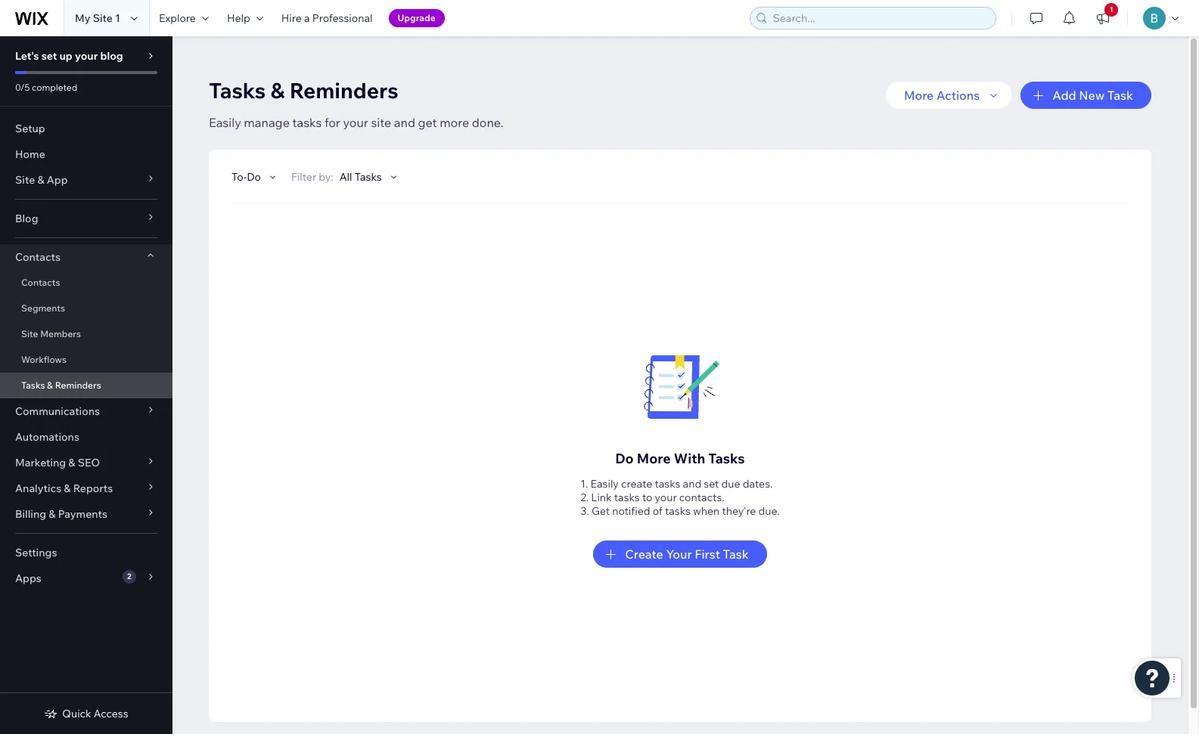Task type: describe. For each thing, give the bounding box(es) containing it.
do more with tasks
[[615, 450, 745, 468]]

new
[[1079, 88, 1105, 103]]

filter by:
[[291, 170, 333, 184]]

billing & payments button
[[0, 502, 172, 527]]

site & app button
[[0, 167, 172, 193]]

to-do
[[231, 170, 261, 184]]

workflows
[[21, 354, 67, 365]]

create your first task
[[625, 547, 749, 562]]

1 horizontal spatial do
[[615, 450, 634, 468]]

tasks inside tasks & reminders link
[[21, 380, 45, 391]]

my site 1
[[75, 11, 120, 25]]

they're
[[722, 505, 756, 518]]

& up manage
[[271, 77, 285, 104]]

0 horizontal spatial easily
[[209, 115, 241, 130]]

tasks right to
[[655, 477, 680, 491]]

get
[[592, 505, 610, 518]]

with
[[674, 450, 705, 468]]

seo
[[78, 456, 100, 470]]

actions
[[937, 88, 980, 103]]

& for "billing & payments" popup button
[[49, 508, 56, 521]]

segments link
[[0, 296, 172, 322]]

3.
[[580, 505, 589, 518]]

tasks & reminders link
[[0, 373, 172, 399]]

& for analytics & reports 'popup button'
[[64, 482, 71, 496]]

automations
[[15, 430, 79, 444]]

dates.
[[743, 477, 773, 491]]

0 horizontal spatial 1
[[115, 11, 120, 25]]

more actions button
[[886, 82, 1012, 109]]

site members link
[[0, 322, 172, 347]]

settings
[[15, 546, 57, 560]]

workflows link
[[0, 347, 172, 373]]

contacts for contacts link
[[21, 277, 60, 288]]

your inside 1. easily create tasks and set due dates. 2. link tasks to your contacts. 3. get notified of tasks when they're due.
[[655, 491, 677, 505]]

1.
[[580, 477, 588, 491]]

link
[[591, 491, 612, 505]]

more
[[440, 115, 469, 130]]

all tasks button
[[340, 170, 400, 184]]

1 horizontal spatial reminders
[[290, 77, 398, 104]]

let's
[[15, 49, 39, 63]]

tasks & reminders inside sidebar 'element'
[[21, 380, 101, 391]]

contacts button
[[0, 244, 172, 270]]

reminders inside sidebar 'element'
[[55, 380, 101, 391]]

blog
[[100, 49, 123, 63]]

all
[[340, 170, 352, 184]]

2.
[[580, 491, 589, 505]]

contacts for the contacts popup button
[[15, 250, 61, 264]]

blog
[[15, 212, 38, 225]]

members
[[40, 328, 81, 340]]

create your first task button
[[593, 541, 767, 568]]

quick access button
[[44, 707, 128, 721]]

& for marketing & seo dropdown button in the bottom of the page
[[68, 456, 75, 470]]

segments
[[21, 303, 65, 314]]

setup
[[15, 122, 45, 135]]

help button
[[218, 0, 272, 36]]

marketing & seo
[[15, 456, 100, 470]]

your inside sidebar 'element'
[[75, 49, 98, 63]]

communications
[[15, 405, 100, 418]]

home link
[[0, 141, 172, 167]]

sidebar element
[[0, 36, 172, 735]]

2
[[127, 572, 131, 582]]

tasks right all
[[355, 170, 382, 184]]

0/5
[[15, 82, 30, 93]]

analytics
[[15, 482, 61, 496]]

manage
[[244, 115, 290, 130]]

0/5 completed
[[15, 82, 77, 93]]

1 inside button
[[1109, 5, 1113, 14]]

1 horizontal spatial task
[[1107, 88, 1133, 103]]

analytics & reports button
[[0, 476, 172, 502]]

notified
[[612, 505, 650, 518]]

more actions
[[904, 88, 980, 103]]

upgrade button
[[389, 9, 445, 27]]

reports
[[73, 482, 113, 496]]

tasks left for
[[292, 115, 322, 130]]

set inside 1. easily create tasks and set due dates. 2. link tasks to your contacts. 3. get notified of tasks when they're due.
[[704, 477, 719, 491]]

let's set up your blog
[[15, 49, 123, 63]]

your
[[666, 547, 692, 562]]

home
[[15, 148, 45, 161]]

communications button
[[0, 399, 172, 424]]

analytics & reports
[[15, 482, 113, 496]]

and inside 1. easily create tasks and set due dates. 2. link tasks to your contacts. 3. get notified of tasks when they're due.
[[683, 477, 701, 491]]

tasks right of
[[665, 505, 691, 518]]

to-
[[231, 170, 247, 184]]



Task type: vqa. For each thing, say whether or not it's contained in the screenshot.
the topmost Task
yes



Task type: locate. For each thing, give the bounding box(es) containing it.
& for tasks & reminders link
[[47, 380, 53, 391]]

more left actions
[[904, 88, 934, 103]]

more
[[904, 88, 934, 103], [637, 450, 671, 468]]

& inside popup button
[[49, 508, 56, 521]]

& right billing
[[49, 508, 56, 521]]

& inside dropdown button
[[68, 456, 75, 470]]

1 horizontal spatial more
[[904, 88, 934, 103]]

2 vertical spatial your
[[655, 491, 677, 505]]

0 vertical spatial and
[[394, 115, 415, 130]]

2 horizontal spatial your
[[655, 491, 677, 505]]

a
[[304, 11, 310, 25]]

site for site members
[[21, 328, 38, 340]]

0 horizontal spatial reminders
[[55, 380, 101, 391]]

first
[[695, 547, 720, 562]]

billing
[[15, 508, 46, 521]]

completed
[[32, 82, 77, 93]]

1 horizontal spatial set
[[704, 477, 719, 491]]

tasks left to
[[614, 491, 640, 505]]

1 horizontal spatial 1
[[1109, 5, 1113, 14]]

do left filter
[[247, 170, 261, 184]]

easily inside 1. easily create tasks and set due dates. 2. link tasks to your contacts. 3. get notified of tasks when they're due.
[[590, 477, 619, 491]]

professional
[[312, 11, 373, 25]]

0 horizontal spatial tasks & reminders
[[21, 380, 101, 391]]

1 vertical spatial set
[[704, 477, 719, 491]]

done.
[[472, 115, 504, 130]]

1 vertical spatial do
[[615, 450, 634, 468]]

reminders down workflows link
[[55, 380, 101, 391]]

for
[[324, 115, 340, 130]]

0 vertical spatial your
[[75, 49, 98, 63]]

0 vertical spatial reminders
[[290, 77, 398, 104]]

add new task
[[1053, 88, 1133, 103]]

& down workflows
[[47, 380, 53, 391]]

quick access
[[62, 707, 128, 721]]

add new task button
[[1021, 82, 1151, 109]]

&
[[271, 77, 285, 104], [37, 173, 44, 187], [47, 380, 53, 391], [68, 456, 75, 470], [64, 482, 71, 496], [49, 508, 56, 521]]

& left app
[[37, 173, 44, 187]]

Search... field
[[768, 8, 991, 29]]

setup link
[[0, 116, 172, 141]]

contacts up segments
[[21, 277, 60, 288]]

your right for
[[343, 115, 368, 130]]

reminders up for
[[290, 77, 398, 104]]

0 horizontal spatial more
[[637, 450, 671, 468]]

up
[[59, 49, 73, 63]]

site down segments
[[21, 328, 38, 340]]

apps
[[15, 572, 41, 586]]

set
[[41, 49, 57, 63], [704, 477, 719, 491]]

filter
[[291, 170, 316, 184]]

1 vertical spatial and
[[683, 477, 701, 491]]

easily
[[209, 115, 241, 130], [590, 477, 619, 491]]

more inside more actions button
[[904, 88, 934, 103]]

0 horizontal spatial your
[[75, 49, 98, 63]]

contacts inside popup button
[[15, 250, 61, 264]]

blog button
[[0, 206, 172, 231]]

site for site & app
[[15, 173, 35, 187]]

& left seo
[[68, 456, 75, 470]]

get
[[418, 115, 437, 130]]

marketing
[[15, 456, 66, 470]]

upgrade
[[398, 12, 436, 23]]

app
[[47, 173, 68, 187]]

1. easily create tasks and set due dates. 2. link tasks to your contacts. 3. get notified of tasks when they're due.
[[580, 477, 780, 518]]

1 vertical spatial reminders
[[55, 380, 101, 391]]

site inside popup button
[[15, 173, 35, 187]]

and left get
[[394, 115, 415, 130]]

by:
[[319, 170, 333, 184]]

payments
[[58, 508, 107, 521]]

2 vertical spatial site
[[21, 328, 38, 340]]

site & app
[[15, 173, 68, 187]]

do up create
[[615, 450, 634, 468]]

create
[[625, 547, 663, 562]]

marketing & seo button
[[0, 450, 172, 476]]

1 vertical spatial tasks & reminders
[[21, 380, 101, 391]]

1 horizontal spatial your
[[343, 115, 368, 130]]

automations link
[[0, 424, 172, 450]]

set left "due"
[[704, 477, 719, 491]]

contacts down blog
[[15, 250, 61, 264]]

0 vertical spatial more
[[904, 88, 934, 103]]

0 horizontal spatial set
[[41, 49, 57, 63]]

set inside sidebar 'element'
[[41, 49, 57, 63]]

contacts.
[[679, 491, 725, 505]]

contacts link
[[0, 270, 172, 296]]

& left reports
[[64, 482, 71, 496]]

hire a professional
[[281, 11, 373, 25]]

settings link
[[0, 540, 172, 566]]

task right first at the bottom right of the page
[[723, 547, 749, 562]]

to-do button
[[231, 170, 279, 184]]

site members
[[21, 328, 81, 340]]

and down with
[[683, 477, 701, 491]]

hire
[[281, 11, 302, 25]]

easily manage tasks for your site and get more done.
[[209, 115, 504, 130]]

0 vertical spatial task
[[1107, 88, 1133, 103]]

1 vertical spatial more
[[637, 450, 671, 468]]

1 horizontal spatial and
[[683, 477, 701, 491]]

task
[[1107, 88, 1133, 103], [723, 547, 749, 562]]

1 horizontal spatial tasks & reminders
[[209, 77, 398, 104]]

create
[[621, 477, 652, 491]]

site right my
[[93, 11, 113, 25]]

& for the site & app popup button in the left of the page
[[37, 173, 44, 187]]

site
[[371, 115, 391, 130]]

1 button
[[1086, 0, 1120, 36]]

your right to
[[655, 491, 677, 505]]

your
[[75, 49, 98, 63], [343, 115, 368, 130], [655, 491, 677, 505]]

0 horizontal spatial do
[[247, 170, 261, 184]]

to
[[642, 491, 652, 505]]

0 horizontal spatial and
[[394, 115, 415, 130]]

tasks up manage
[[209, 77, 266, 104]]

task right new
[[1107, 88, 1133, 103]]

tasks & reminders up communications
[[21, 380, 101, 391]]

0 vertical spatial set
[[41, 49, 57, 63]]

1 vertical spatial easily
[[590, 477, 619, 491]]

tasks up "due"
[[708, 450, 745, 468]]

0 vertical spatial tasks & reminders
[[209, 77, 398, 104]]

of
[[653, 505, 663, 518]]

0 horizontal spatial task
[[723, 547, 749, 562]]

easily left manage
[[209, 115, 241, 130]]

1 horizontal spatial easily
[[590, 477, 619, 491]]

0 vertical spatial easily
[[209, 115, 241, 130]]

when
[[693, 505, 720, 518]]

all tasks
[[340, 170, 382, 184]]

quick
[[62, 707, 91, 721]]

1 vertical spatial contacts
[[21, 277, 60, 288]]

tasks down workflows
[[21, 380, 45, 391]]

& inside popup button
[[37, 173, 44, 187]]

1 vertical spatial site
[[15, 173, 35, 187]]

due.
[[758, 505, 780, 518]]

my
[[75, 11, 90, 25]]

1 vertical spatial your
[[343, 115, 368, 130]]

contacts
[[15, 250, 61, 264], [21, 277, 60, 288]]

easily right 1. at left bottom
[[590, 477, 619, 491]]

1
[[1109, 5, 1113, 14], [115, 11, 120, 25]]

0 vertical spatial do
[[247, 170, 261, 184]]

0 vertical spatial site
[[93, 11, 113, 25]]

& inside 'popup button'
[[64, 482, 71, 496]]

billing & payments
[[15, 508, 107, 521]]

more up create
[[637, 450, 671, 468]]

set left up on the left top
[[41, 49, 57, 63]]

and
[[394, 115, 415, 130], [683, 477, 701, 491]]

1 vertical spatial task
[[723, 547, 749, 562]]

help
[[227, 11, 250, 25]]

access
[[94, 707, 128, 721]]

site down home
[[15, 173, 35, 187]]

tasks
[[209, 77, 266, 104], [355, 170, 382, 184], [21, 380, 45, 391], [708, 450, 745, 468]]

tasks
[[292, 115, 322, 130], [655, 477, 680, 491], [614, 491, 640, 505], [665, 505, 691, 518]]

tasks & reminders up for
[[209, 77, 398, 104]]

0 vertical spatial contacts
[[15, 250, 61, 264]]

hire a professional link
[[272, 0, 382, 36]]

your right up on the left top
[[75, 49, 98, 63]]

due
[[721, 477, 740, 491]]

add
[[1053, 88, 1076, 103]]

explore
[[159, 11, 196, 25]]



